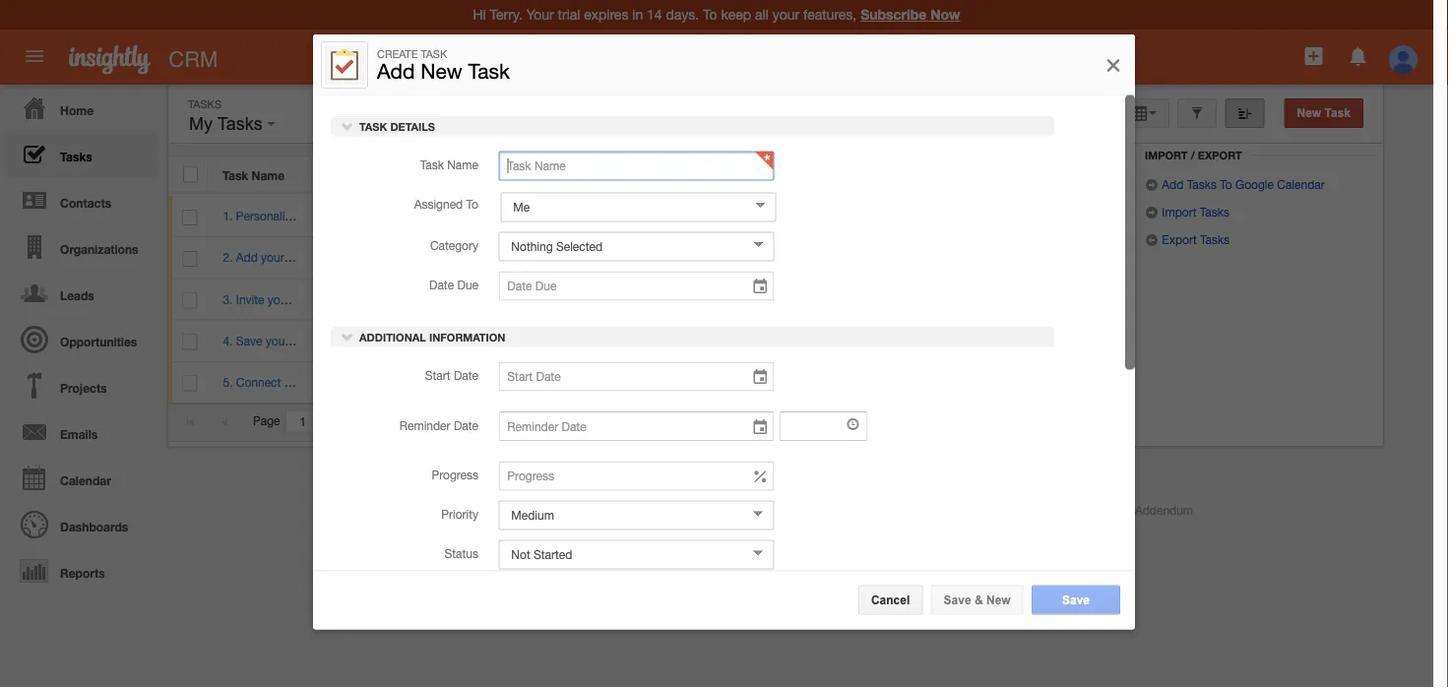 Task type: locate. For each thing, give the bounding box(es) containing it.
2 following image from the top
[[1049, 249, 1068, 268]]

1 vertical spatial new
[[1297, 106, 1321, 120]]

0 vertical spatial new
[[421, 59, 462, 83]]

navigation
[[0, 85, 158, 594]]

1 vertical spatial calendar
[[60, 474, 111, 487]]

2. add your customers
[[223, 251, 343, 265]]

tasks my tasks
[[188, 97, 267, 134]]

responsible
[[474, 168, 544, 182]]

customers
[[287, 251, 343, 265]]

due down category
[[457, 278, 478, 291]]

reports link
[[5, 547, 158, 594]]

my
[[189, 114, 213, 134]]

0 horizontal spatial calendar
[[60, 474, 111, 487]]

1 vertical spatial due
[[457, 278, 478, 291]]

6 row from the top
[[168, 362, 1132, 404]]

opportunities
[[60, 335, 137, 349]]

due inside add new task dialog
[[457, 278, 478, 291]]

3 following image from the top
[[1049, 291, 1068, 310]]

cell
[[564, 196, 697, 237], [801, 196, 906, 237], [906, 196, 940, 237], [940, 196, 975, 237], [975, 196, 1034, 237], [1083, 196, 1132, 237], [564, 237, 697, 279], [801, 237, 906, 279], [906, 237, 940, 279], [940, 237, 975, 279], [975, 237, 1034, 279], [1083, 237, 1132, 279], [564, 279, 697, 321], [801, 279, 906, 321], [906, 279, 940, 321], [940, 279, 975, 321], [975, 279, 1034, 321], [1083, 279, 1132, 321], [564, 321, 697, 362], [906, 321, 940, 362], [940, 321, 975, 362], [975, 321, 1034, 362], [1083, 321, 1132, 362], [564, 362, 697, 404], [801, 362, 906, 404], [906, 362, 940, 404], [940, 362, 975, 404], [975, 362, 1034, 404], [1083, 362, 1132, 404]]

2 horizontal spatial new
[[1297, 106, 1321, 120]]

your up the '3. invite your team'
[[261, 251, 284, 265]]

1 press ctrl + space to group column header from the left
[[974, 157, 1033, 193]]

2 app from the left
[[803, 503, 824, 517]]

leads
[[60, 288, 94, 302]]

0 horizontal spatial task name
[[222, 168, 285, 182]]

not started
[[817, 334, 878, 348]]

2 chevron down image from the top
[[341, 330, 354, 343]]

1 vertical spatial import
[[1162, 205, 1197, 219]]

0 horizontal spatial to
[[466, 197, 478, 211]]

row group
[[168, 196, 1132, 404]]

chevron down image
[[341, 119, 354, 132], [341, 330, 354, 343]]

2 date field image from the top
[[752, 367, 769, 387]]

your for team
[[268, 292, 291, 306]]

projects link
[[5, 362, 158, 409]]

1 app from the left
[[619, 503, 641, 517]]

5 following image from the top
[[1049, 374, 1068, 393]]

task name up personalize
[[222, 168, 285, 182]]

your left account
[[300, 209, 323, 223]]

3. invite your team link
[[223, 292, 330, 306]]

android app
[[575, 503, 641, 517]]

chevron down image left task details
[[341, 119, 354, 132]]

iphone app link
[[746, 503, 824, 517]]

1 vertical spatial export
[[1162, 232, 1197, 246]]

to
[[284, 375, 295, 389]]

tasks up contacts link
[[60, 150, 92, 163]]

4 following image from the top
[[1049, 332, 1068, 351]]

2 row from the top
[[168, 196, 1132, 237]]

api
[[520, 503, 538, 517]]

invite
[[236, 292, 264, 306]]

your left emails
[[266, 334, 289, 348]]

1 horizontal spatial save
[[944, 593, 971, 606]]

None checkbox
[[183, 167, 198, 183], [183, 293, 197, 308], [183, 167, 198, 183], [183, 293, 197, 308]]

2 press ctrl + space to group column header from the left
[[1033, 157, 1082, 193]]

your left team
[[268, 292, 291, 306]]

to down percent complete indicator responsible user date due
[[466, 197, 478, 211]]

notifications image
[[1346, 44, 1370, 68]]

1 vertical spatial to
[[466, 197, 478, 211]]

tasks down import tasks
[[1200, 232, 1230, 246]]

0 horizontal spatial export
[[1162, 232, 1197, 246]]

my tasks button
[[184, 109, 280, 139]]

new
[[421, 59, 462, 83], [1297, 106, 1321, 120], [986, 593, 1011, 606]]

0 vertical spatial chevron down image
[[341, 119, 354, 132]]

None checkbox
[[183, 210, 197, 225], [183, 251, 197, 267], [183, 334, 197, 350], [183, 376, 197, 392], [183, 210, 197, 225], [183, 251, 197, 267], [183, 334, 197, 350], [183, 376, 197, 392]]

0 vertical spatial export
[[1198, 149, 1242, 161]]

0% complete image down additional
[[327, 380, 445, 384]]

0% complete image
[[327, 339, 445, 343], [327, 380, 445, 384]]

3 row from the top
[[168, 237, 1132, 279]]

task name up assigned to
[[420, 158, 478, 171]]

percent
[[327, 168, 370, 182]]

to left google
[[1220, 177, 1232, 191]]

save inside row
[[236, 334, 262, 348]]

column header
[[905, 157, 939, 193], [939, 157, 974, 193]]

task name inside add new task dialog
[[420, 158, 478, 171]]

your for emails
[[266, 334, 289, 348]]

app
[[619, 503, 641, 517], [803, 503, 824, 517]]

reminder date
[[399, 418, 478, 432]]

name up personalize
[[252, 168, 285, 182]]

google
[[1236, 177, 1274, 191]]

close image
[[1104, 53, 1123, 77]]

app right android
[[619, 503, 641, 517]]

1 horizontal spatial app
[[803, 503, 824, 517]]

processing
[[1073, 503, 1132, 517]]

name up assigned to
[[447, 158, 478, 171]]

started
[[839, 334, 878, 348]]

add
[[377, 59, 415, 83], [1162, 177, 1184, 191], [236, 251, 258, 265]]

add up import tasks link
[[1162, 177, 1184, 191]]

1 horizontal spatial task name
[[420, 158, 478, 171]]

tasks up my
[[188, 97, 222, 110]]

row containing 5. connect to your files and apps
[[168, 362, 1132, 404]]

1.
[[223, 209, 233, 223]]

0% complete image up apps
[[327, 339, 445, 343]]

save & new
[[944, 593, 1011, 606]]

export tasks link
[[1145, 232, 1230, 246]]

0 vertical spatial import
[[1145, 149, 1188, 161]]

task details
[[356, 120, 435, 132]]

0 vertical spatial due
[[608, 168, 631, 182]]

new right show sidebar icon
[[1297, 106, 1321, 120]]

5. connect to your files and apps link
[[223, 375, 408, 389]]

new task link
[[1284, 98, 1364, 128]]

1 horizontal spatial due
[[608, 168, 631, 182]]

save right 4.
[[236, 334, 262, 348]]

export
[[1198, 149, 1242, 161], [1162, 232, 1197, 246]]

save left & at the right
[[944, 593, 971, 606]]

0 vertical spatial to
[[1220, 177, 1232, 191]]

new right & at the right
[[986, 593, 1011, 606]]

new inside button
[[986, 593, 1011, 606]]

1 0% complete image from the top
[[327, 339, 445, 343]]

import / export
[[1145, 149, 1242, 161]]

0 vertical spatial 0% complete image
[[327, 339, 445, 343]]

progress
[[432, 468, 478, 482]]

2 vertical spatial add
[[236, 251, 258, 265]]

add tasks to google calendar
[[1159, 177, 1325, 191]]

date right "reminder"
[[454, 418, 478, 432]]

crm
[[169, 46, 218, 71]]

export tasks
[[1159, 232, 1230, 246]]

1 following image from the top
[[1049, 208, 1068, 227]]

0% complete image for 4. save your emails
[[327, 339, 445, 343]]

chevron down image right emails
[[341, 330, 354, 343]]

following image for 2. add your customers
[[1049, 249, 1068, 268]]

add right 2.
[[236, 251, 258, 265]]

Task Name text field
[[498, 151, 774, 180]]

tasks inside tasks "link"
[[60, 150, 92, 163]]

date inside row
[[578, 168, 605, 182]]

4.
[[223, 334, 233, 348]]

save
[[236, 334, 262, 348], [944, 593, 971, 606], [1062, 593, 1090, 606]]

tasks
[[188, 97, 222, 110], [217, 114, 263, 134], [60, 150, 92, 163], [1187, 177, 1217, 191], [1200, 205, 1230, 219], [1200, 232, 1230, 246]]

import left /
[[1145, 149, 1188, 161]]

0 vertical spatial date field image
[[752, 277, 769, 296]]

calendar right google
[[1277, 177, 1325, 191]]

1 chevron down image from the top
[[341, 119, 354, 132]]

none text field inside add new task dialog
[[779, 411, 868, 441]]

1 horizontal spatial name
[[447, 158, 478, 171]]

1 horizontal spatial to
[[1220, 177, 1232, 191]]

2 horizontal spatial save
[[1062, 593, 1090, 606]]

cancel
[[871, 593, 910, 606]]

following image
[[1049, 208, 1068, 227], [1049, 249, 1068, 268], [1049, 291, 1068, 310], [1049, 332, 1068, 351], [1049, 374, 1068, 393]]

press ctrl + space to group column header
[[974, 157, 1033, 193], [1033, 157, 1082, 193]]

2 horizontal spatial add
[[1162, 177, 1184, 191]]

name
[[447, 158, 478, 171], [252, 168, 285, 182]]

support
[[413, 503, 456, 517]]

0 horizontal spatial app
[[619, 503, 641, 517]]

1 vertical spatial chevron down image
[[341, 330, 354, 343]]

0 horizontal spatial add
[[236, 251, 258, 265]]

reports
[[60, 566, 105, 580]]

import
[[1145, 149, 1188, 161], [1162, 205, 1197, 219]]

import up export tasks link
[[1162, 205, 1197, 219]]

following image for 1. personalize your account
[[1049, 208, 1068, 227]]

bin
[[1219, 125, 1238, 138]]

0 horizontal spatial new
[[421, 59, 462, 83]]

None text field
[[779, 411, 868, 441]]

0 horizontal spatial name
[[252, 168, 285, 182]]

subscribe
[[861, 6, 927, 23]]

following image for 4. save your emails
[[1049, 332, 1068, 351]]

row
[[168, 157, 1131, 193], [168, 196, 1132, 237], [168, 237, 1132, 279], [168, 279, 1132, 321], [168, 321, 1132, 362], [168, 362, 1132, 404]]

terry turtle
[[475, 209, 533, 223], [712, 209, 770, 223], [475, 251, 533, 265], [712, 251, 770, 265], [475, 292, 533, 306], [712, 292, 770, 306], [475, 334, 533, 348], [712, 334, 770, 348], [475, 375, 533, 389], [712, 375, 770, 389]]

due right the user
[[608, 168, 631, 182]]

4. save your emails link
[[223, 334, 336, 348]]

export down import tasks link
[[1162, 232, 1197, 246]]

2 0% complete image from the top
[[327, 380, 445, 384]]

save down data
[[1062, 593, 1090, 606]]

percent field image
[[752, 467, 769, 487]]

date field image
[[752, 277, 769, 296], [752, 367, 769, 387]]

date field image for start date
[[752, 367, 769, 387]]

dashboards link
[[5, 501, 158, 547]]

app right the iphone
[[803, 503, 824, 517]]

user
[[547, 168, 574, 182]]

additional
[[359, 330, 426, 343]]

row containing 3. invite your team
[[168, 279, 1132, 321]]

Search this list... text field
[[775, 98, 996, 128]]

add up task details
[[377, 59, 415, 83]]

3. invite your team
[[223, 292, 321, 306]]

chevron down image for start date
[[341, 330, 354, 343]]

4 row from the top
[[168, 279, 1132, 321]]

2 vertical spatial new
[[986, 593, 1011, 606]]

new right create
[[421, 59, 462, 83]]

recycle
[[1165, 125, 1216, 138]]

1 date field image from the top
[[752, 277, 769, 296]]

5 row from the top
[[168, 321, 1132, 362]]

calendar
[[1277, 177, 1325, 191], [60, 474, 111, 487]]

category
[[430, 238, 478, 252]]

1 horizontal spatial new
[[986, 593, 1011, 606]]

Date Due text field
[[498, 271, 774, 300]]

0 vertical spatial add
[[377, 59, 415, 83]]

assigned to
[[414, 197, 478, 211]]

following image for 3. invite your team
[[1049, 291, 1068, 310]]

turtle
[[504, 209, 533, 223], [741, 209, 770, 223], [504, 251, 533, 265], [741, 251, 770, 265], [504, 292, 533, 306], [741, 292, 770, 306], [504, 334, 533, 348], [741, 334, 770, 348], [504, 375, 533, 389], [741, 375, 770, 389]]

android
[[575, 503, 616, 517]]

0 horizontal spatial save
[[236, 334, 262, 348]]

task name
[[420, 158, 478, 171], [222, 168, 285, 182]]

blog link
[[476, 503, 500, 517]]

due
[[608, 168, 631, 182], [457, 278, 478, 291]]

1. personalize your account
[[223, 209, 369, 223]]

1 vertical spatial 0% complete image
[[327, 380, 445, 384]]

refresh list image
[[1019, 106, 1037, 120]]

1 horizontal spatial calendar
[[1277, 177, 1325, 191]]

calendar up dashboards "link"
[[60, 474, 111, 487]]

1 horizontal spatial add
[[377, 59, 415, 83]]

1 vertical spatial add
[[1162, 177, 1184, 191]]

contacts link
[[5, 177, 158, 223]]

date right the user
[[578, 168, 605, 182]]

0 horizontal spatial due
[[457, 278, 478, 291]]

addendum
[[1135, 503, 1193, 517]]

1 row from the top
[[168, 157, 1131, 193]]

now
[[931, 6, 960, 23]]

add inside create task add new task
[[377, 59, 415, 83]]

export down bin
[[1198, 149, 1242, 161]]

import for import / export
[[1145, 149, 1188, 161]]

1 vertical spatial date field image
[[752, 367, 769, 387]]



Task type: describe. For each thing, give the bounding box(es) containing it.
not started cell
[[801, 321, 906, 362]]

subscribe now link
[[861, 6, 960, 23]]

subscribe now
[[861, 6, 960, 23]]

due inside row
[[608, 168, 631, 182]]

navigation containing home
[[0, 85, 158, 594]]

row containing 4. save your emails
[[168, 321, 1132, 362]]

and
[[349, 375, 369, 389]]

2 column header from the left
[[939, 157, 974, 193]]

account
[[327, 209, 369, 223]]

data
[[1045, 503, 1070, 517]]

save button
[[1032, 585, 1120, 615]]

details
[[390, 120, 435, 132]]

complete
[[374, 168, 428, 182]]

2.
[[223, 251, 233, 265]]

apps
[[372, 375, 398, 389]]

create
[[377, 47, 418, 60]]

start date
[[425, 368, 478, 382]]

row containing 1. personalize your account
[[168, 196, 1132, 237]]

add new task dialog
[[313, 34, 1135, 687]]

dashboards
[[60, 520, 128, 534]]

new inside create task add new task
[[421, 59, 462, 83]]

add tasks to google calendar link
[[1145, 177, 1325, 191]]

customer support link
[[358, 503, 456, 517]]

assigned
[[414, 197, 463, 211]]

4. save your emails
[[223, 334, 326, 348]]

Start Date text field
[[498, 362, 774, 391]]

status press ctrl + space to group column header
[[801, 157, 905, 193]]

indicator
[[432, 168, 482, 182]]

task inside "link"
[[1325, 106, 1351, 120]]

row containing 2. add your customers
[[168, 237, 1132, 279]]

date field image
[[751, 417, 769, 437]]

5. connect to your files and apps
[[223, 375, 398, 389]]

connect
[[236, 375, 281, 389]]

information
[[429, 330, 506, 343]]

customer
[[358, 503, 410, 517]]

priority
[[441, 507, 478, 521]]

following image for 5. connect to your files and apps
[[1049, 374, 1068, 393]]

import tasks
[[1159, 205, 1230, 219]]

page
[[253, 414, 280, 428]]

date right "start"
[[454, 368, 478, 382]]

show sidebar image
[[1238, 106, 1252, 120]]

cancel button
[[858, 585, 923, 615]]

1 column header from the left
[[905, 157, 939, 193]]

0 vertical spatial calendar
[[1277, 177, 1325, 191]]

files
[[324, 375, 345, 389]]

organizations
[[60, 242, 138, 256]]

data processing addendum link
[[1045, 503, 1193, 517]]

1 horizontal spatial export
[[1198, 149, 1242, 161]]

leads link
[[5, 270, 158, 316]]

create task add new task
[[377, 47, 510, 83]]

your for account
[[300, 209, 323, 223]]

recycle bin
[[1165, 125, 1238, 138]]

app for android app
[[619, 503, 641, 517]]

date field image for date due
[[752, 277, 769, 296]]

start
[[425, 368, 450, 382]]

&
[[975, 593, 983, 606]]

owner
[[740, 168, 778, 182]]

app for iphone app
[[803, 503, 824, 517]]

home link
[[5, 85, 158, 131]]

your for customers
[[261, 251, 284, 265]]

recycle bin link
[[1145, 125, 1248, 141]]

emails link
[[5, 409, 158, 455]]

row group containing 1. personalize your account
[[168, 196, 1132, 404]]

Progress text field
[[498, 461, 774, 490]]

tasks right my
[[217, 114, 263, 134]]

data processing addendum
[[1045, 503, 1193, 517]]

tasks up import tasks
[[1187, 177, 1217, 191]]

name inside row
[[252, 168, 285, 182]]

tasks down add tasks to google calendar link
[[1200, 205, 1230, 219]]

Reminder Date text field
[[498, 411, 774, 441]]

time field image
[[846, 417, 860, 431]]

5.
[[223, 375, 233, 389]]

percent complete indicator responsible user date due
[[327, 168, 631, 182]]

date down category
[[429, 278, 454, 291]]

organizations link
[[5, 223, 158, 270]]

new task
[[1297, 106, 1351, 120]]

opportunities link
[[5, 316, 158, 362]]

date due
[[429, 278, 478, 291]]

3.
[[223, 292, 233, 306]]

not
[[817, 334, 836, 348]]

1. personalize your account link
[[223, 209, 379, 223]]

save for the save button
[[1062, 593, 1090, 606]]

status
[[445, 547, 478, 560]]

import tasks link
[[1145, 205, 1230, 219]]

customer support
[[358, 503, 456, 517]]

your right to
[[298, 375, 321, 389]]

new inside "link"
[[1297, 106, 1321, 120]]

display: grid image
[[1130, 106, 1149, 120]]

additional information
[[356, 330, 506, 343]]

home
[[60, 103, 94, 117]]

iphone
[[763, 503, 799, 517]]

blog
[[476, 503, 500, 517]]

contacts
[[60, 196, 111, 210]]

api link
[[520, 503, 538, 517]]

emails
[[292, 334, 326, 348]]

2. add your customers link
[[223, 251, 353, 265]]

task owner
[[711, 168, 778, 182]]

chevron down image for task name
[[341, 119, 354, 132]]

0% complete image for 5. connect to your files and apps
[[327, 380, 445, 384]]

row containing task name
[[168, 157, 1131, 193]]

team
[[294, 292, 321, 306]]

save for save & new
[[944, 593, 971, 606]]

to inside add new task dialog
[[466, 197, 478, 211]]

projects
[[60, 381, 107, 395]]

import for import tasks
[[1162, 205, 1197, 219]]

name inside add new task dialog
[[447, 158, 478, 171]]

reminder
[[399, 418, 450, 432]]

calendar inside navigation
[[60, 474, 111, 487]]

tasks link
[[5, 131, 158, 177]]

emails
[[60, 427, 98, 441]]



Task type: vqa. For each thing, say whether or not it's contained in the screenshot.
1st App from the right
yes



